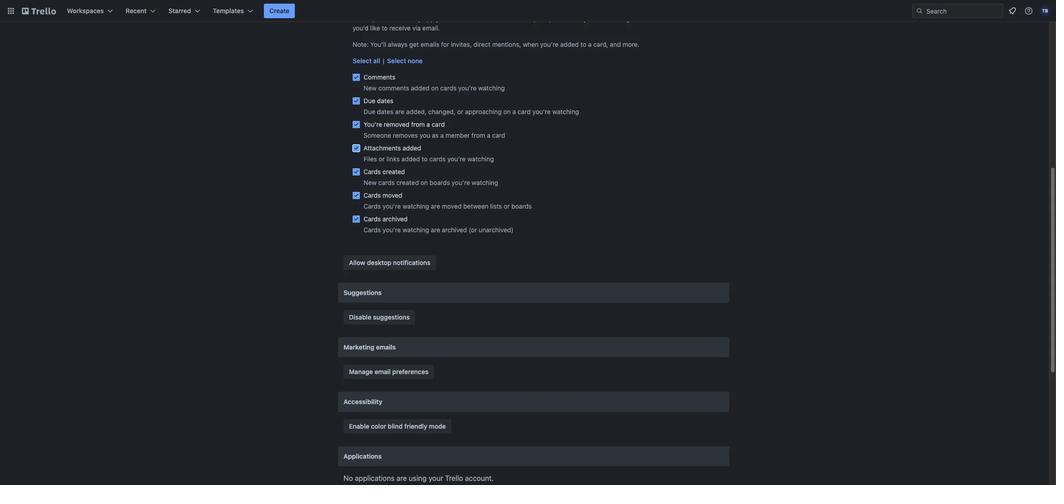 Task type: vqa. For each thing, say whether or not it's contained in the screenshot.


Task type: locate. For each thing, give the bounding box(es) containing it.
1 vertical spatial email
[[375, 368, 391, 376]]

archived down "cards moved"
[[383, 215, 408, 223]]

due for due dates are added, changed, or approaching on a card you're watching
[[364, 108, 376, 116]]

card
[[518, 108, 531, 116], [432, 121, 445, 128], [493, 132, 506, 139]]

a
[[589, 41, 592, 48], [513, 108, 516, 116], [427, 121, 430, 128], [441, 132, 444, 139], [487, 132, 491, 139]]

created
[[383, 168, 405, 176], [397, 179, 419, 187]]

emails
[[421, 41, 440, 48], [376, 344, 396, 352]]

create button
[[264, 4, 295, 18]]

0 horizontal spatial moved
[[383, 192, 403, 199]]

card up "as" at left
[[432, 121, 445, 128]]

0 vertical spatial archived
[[383, 215, 408, 223]]

archived left (or in the left of the page
[[442, 226, 467, 234]]

4 cards from the top
[[364, 215, 381, 223]]

2 horizontal spatial or
[[504, 203, 510, 210]]

1 vertical spatial from
[[472, 132, 486, 139]]

1 horizontal spatial boards
[[512, 203, 532, 210]]

new
[[364, 84, 377, 92], [364, 179, 377, 187]]

3 cards from the top
[[364, 203, 381, 210]]

account.
[[465, 475, 494, 483]]

select right .
[[634, 15, 653, 23]]

1 horizontal spatial moved
[[442, 203, 462, 210]]

someone
[[364, 132, 391, 139]]

email right apply at left
[[449, 15, 465, 23]]

boards up 'cards you're watching are moved between lists or boards'
[[430, 179, 450, 187]]

on down files or links added to cards you're watching
[[421, 179, 428, 187]]

suggestions
[[373, 314, 410, 321]]

manage email preferences link
[[344, 365, 434, 380]]

1 vertical spatial for
[[441, 41, 450, 48]]

1 vertical spatial archived
[[442, 226, 467, 234]]

on up changed,
[[431, 84, 439, 92]]

1 vertical spatial preferences
[[393, 368, 429, 376]]

between
[[464, 203, 489, 210]]

only
[[410, 15, 422, 23]]

email right manage
[[375, 368, 391, 376]]

0 horizontal spatial card
[[432, 121, 445, 128]]

1 due from the top
[[364, 97, 376, 105]]

open information menu image
[[1025, 6, 1034, 15]]

to down 'you'
[[422, 155, 428, 163]]

1 vertical spatial or
[[379, 155, 385, 163]]

2 vertical spatial on
[[421, 179, 428, 187]]

lists
[[491, 203, 502, 210]]

2 cards from the top
[[364, 192, 381, 199]]

notifications right desktop
[[393, 259, 431, 267]]

no applications are using your trello account.
[[344, 475, 494, 483]]

new down comments
[[364, 84, 377, 92]]

(or
[[469, 226, 477, 234]]

mentions,
[[493, 41, 521, 48]]

0 horizontal spatial email
[[375, 368, 391, 376]]

a right approaching
[[513, 108, 516, 116]]

2 horizontal spatial on
[[504, 108, 511, 116]]

or right changed,
[[458, 108, 464, 116]]

changed,
[[429, 108, 456, 116]]

member
[[446, 132, 470, 139]]

new down cards created
[[364, 179, 377, 187]]

from right member at the left of page
[[472, 132, 486, 139]]

card down approaching
[[493, 132, 506, 139]]

0 vertical spatial dates
[[377, 97, 394, 105]]

1 vertical spatial moved
[[442, 203, 462, 210]]

on for boards
[[421, 179, 428, 187]]

cards for cards moved
[[364, 192, 381, 199]]

and right lists,
[[553, 15, 564, 23]]

from down added,
[[411, 121, 425, 128]]

get
[[410, 41, 419, 48]]

0 horizontal spatial boards
[[430, 179, 450, 187]]

notifications right which
[[673, 15, 709, 23]]

mode
[[429, 423, 446, 431]]

notifications
[[466, 15, 502, 23], [673, 15, 709, 23], [393, 259, 431, 267]]

primary element
[[0, 0, 1057, 22]]

back to home image
[[22, 4, 56, 18]]

created down "links"
[[383, 168, 405, 176]]

moved up cards archived
[[383, 192, 403, 199]]

friendly
[[405, 423, 428, 431]]

0 vertical spatial boards
[[430, 179, 450, 187]]

1 cards from the top
[[364, 168, 381, 176]]

starred
[[169, 7, 191, 15]]

1 horizontal spatial and
[[610, 41, 621, 48]]

0 vertical spatial from
[[411, 121, 425, 128]]

to inside the . select which notifications you'd like to receive via email.
[[382, 24, 388, 32]]

0 vertical spatial on
[[431, 84, 439, 92]]

2 dates from the top
[[377, 108, 394, 116]]

marketing emails
[[344, 344, 396, 352]]

0 vertical spatial for
[[504, 15, 512, 23]]

cards you're watching are moved between lists or boards
[[364, 203, 532, 210]]

select left the all
[[353, 57, 372, 65]]

2 horizontal spatial select
[[634, 15, 653, 23]]

5 cards from the top
[[364, 226, 381, 234]]

2 horizontal spatial notifications
[[673, 15, 709, 23]]

to
[[441, 15, 447, 23], [382, 24, 388, 32], [581, 41, 587, 48], [422, 155, 428, 163]]

cards created
[[364, 168, 405, 176]]

0 vertical spatial and
[[553, 15, 564, 23]]

enable color blind friendly mode
[[349, 423, 446, 431]]

from
[[411, 121, 425, 128], [472, 132, 486, 139]]

email
[[449, 15, 465, 23], [375, 368, 391, 376]]

templates button
[[208, 4, 259, 18]]

you'd
[[353, 24, 369, 32]]

0 horizontal spatial on
[[421, 179, 428, 187]]

select
[[634, 15, 653, 23], [353, 57, 372, 65], [387, 57, 406, 65]]

archived
[[383, 215, 408, 223], [442, 226, 467, 234]]

0 horizontal spatial or
[[379, 155, 385, 163]]

1 vertical spatial due
[[364, 108, 376, 116]]

select all | select none
[[353, 57, 423, 65]]

removed
[[384, 121, 410, 128]]

2 new from the top
[[364, 179, 377, 187]]

cards
[[566, 15, 582, 23], [441, 84, 457, 92], [430, 155, 446, 163], [379, 179, 395, 187]]

card right approaching
[[518, 108, 531, 116]]

1 vertical spatial emails
[[376, 344, 396, 352]]

0 vertical spatial card
[[518, 108, 531, 116]]

1 vertical spatial on
[[504, 108, 511, 116]]

or right lists
[[504, 203, 510, 210]]

you'll
[[371, 41, 386, 48]]

emails up manage email preferences
[[376, 344, 396, 352]]

0 horizontal spatial for
[[441, 41, 450, 48]]

0 vertical spatial due
[[364, 97, 376, 105]]

0 vertical spatial preferences
[[373, 15, 408, 23]]

a up 'you'
[[427, 121, 430, 128]]

to left card,
[[581, 41, 587, 48]]

are
[[395, 108, 405, 116], [431, 203, 440, 210], [431, 226, 440, 234], [397, 475, 407, 483]]

created down cards created
[[397, 179, 419, 187]]

1 horizontal spatial archived
[[442, 226, 467, 234]]

0 notifications image
[[1008, 5, 1019, 16]]

due for due dates
[[364, 97, 376, 105]]

0 horizontal spatial emails
[[376, 344, 396, 352]]

2 due from the top
[[364, 108, 376, 116]]

or down attachments
[[379, 155, 385, 163]]

to right apply at left
[[441, 15, 447, 23]]

using
[[409, 475, 427, 483]]

0 horizontal spatial from
[[411, 121, 425, 128]]

1 dates from the top
[[377, 97, 394, 105]]

manage email preferences
[[349, 368, 429, 376]]

files
[[364, 155, 377, 163]]

1 horizontal spatial for
[[504, 15, 512, 23]]

2 vertical spatial card
[[493, 132, 506, 139]]

allow desktop notifications link
[[344, 256, 436, 270]]

0 vertical spatial created
[[383, 168, 405, 176]]

emails right get
[[421, 41, 440, 48]]

1 horizontal spatial from
[[472, 132, 486, 139]]

1 new from the top
[[364, 84, 377, 92]]

and right card,
[[610, 41, 621, 48]]

dates down comments
[[377, 97, 394, 105]]

new for new cards created on boards you're watching
[[364, 179, 377, 187]]

tyler black (tylerblack440) image
[[1040, 5, 1051, 16]]

moved left between
[[442, 203, 462, 210]]

notifications up direct
[[466, 15, 502, 23]]

0 vertical spatial or
[[458, 108, 464, 116]]

on right approaching
[[504, 108, 511, 116]]

suggestions
[[344, 289, 382, 297]]

disable suggestions
[[349, 314, 410, 321]]

when
[[523, 41, 539, 48]]

1 vertical spatial dates
[[377, 108, 394, 116]]

are left using
[[397, 475, 407, 483]]

cards right lists,
[[566, 15, 582, 23]]

cards for cards created
[[364, 168, 381, 176]]

none
[[408, 57, 423, 65]]

dates
[[377, 97, 394, 105], [377, 108, 394, 116]]

for left invites, in the top of the page
[[441, 41, 450, 48]]

due
[[364, 97, 376, 105], [364, 108, 376, 116]]

1 horizontal spatial on
[[431, 84, 439, 92]]

someone removes you as a member from a card
[[364, 132, 506, 139]]

boards
[[430, 179, 450, 187], [512, 203, 532, 210]]

to right like
[[382, 24, 388, 32]]

1 vertical spatial new
[[364, 179, 377, 187]]

or
[[458, 108, 464, 116], [379, 155, 385, 163], [504, 203, 510, 210]]

cards
[[364, 168, 381, 176], [364, 192, 381, 199], [364, 203, 381, 210], [364, 215, 381, 223], [364, 226, 381, 234]]

added,
[[406, 108, 427, 116]]

for
[[504, 15, 512, 23], [441, 41, 450, 48]]

dates down due dates
[[377, 108, 394, 116]]

for left boards,
[[504, 15, 512, 23]]

apply
[[424, 15, 440, 23]]

on for cards
[[431, 84, 439, 92]]

preferences
[[373, 15, 408, 23], [393, 368, 429, 376]]

on
[[431, 84, 439, 92], [504, 108, 511, 116], [421, 179, 428, 187]]

cards for cards you're watching are archived (or unarchived)
[[364, 226, 381, 234]]

1 horizontal spatial or
[[458, 108, 464, 116]]

trello
[[445, 475, 463, 483]]

boards,
[[514, 15, 536, 23]]

a left card,
[[589, 41, 592, 48]]

your
[[429, 475, 443, 483]]

1 horizontal spatial emails
[[421, 41, 440, 48]]

boards right lists
[[512, 203, 532, 210]]

0 vertical spatial email
[[449, 15, 465, 23]]

.
[[631, 15, 632, 23]]

0 vertical spatial new
[[364, 84, 377, 92]]

select right |
[[387, 57, 406, 65]]

2 horizontal spatial card
[[518, 108, 531, 116]]

added up added,
[[411, 84, 430, 92]]



Task type: describe. For each thing, give the bounding box(es) containing it.
cards up changed,
[[441, 84, 457, 92]]

enable color blind friendly mode link
[[344, 420, 452, 434]]

new for new comments added on cards you're watching
[[364, 84, 377, 92]]

1 vertical spatial card
[[432, 121, 445, 128]]

marketing
[[344, 344, 375, 352]]

via
[[413, 24, 421, 32]]

cards moved
[[364, 192, 403, 199]]

you're removed from a card
[[364, 121, 445, 128]]

Search field
[[924, 4, 1004, 18]]

are up 'removed'
[[395, 108, 405, 116]]

notifications inside the . select which notifications you'd like to receive via email.
[[673, 15, 709, 23]]

desktop
[[367, 259, 392, 267]]

watching link
[[604, 15, 631, 23]]

dates for due dates are added, changed, or approaching on a card you're watching
[[377, 108, 394, 116]]

no
[[344, 475, 353, 483]]

preferences inside 'link'
[[393, 368, 429, 376]]

applications
[[355, 475, 395, 483]]

card,
[[594, 41, 609, 48]]

added down removes
[[403, 144, 421, 152]]

cards for cards you're watching are moved between lists or boards
[[364, 203, 381, 210]]

dates for due dates
[[377, 97, 394, 105]]

attachments added
[[364, 144, 421, 152]]

links
[[387, 155, 400, 163]]

0 horizontal spatial archived
[[383, 215, 408, 223]]

templates
[[213, 7, 244, 15]]

1 horizontal spatial notifications
[[466, 15, 502, 23]]

1 horizontal spatial select
[[387, 57, 406, 65]]

0 horizontal spatial and
[[553, 15, 564, 23]]

a down approaching
[[487, 132, 491, 139]]

cards for cards archived
[[364, 215, 381, 223]]

which
[[654, 15, 672, 23]]

are down 'cards you're watching are moved between lists or boards'
[[431, 226, 440, 234]]

|
[[383, 57, 385, 65]]

added left card,
[[561, 41, 579, 48]]

cards you're watching are archived (or unarchived)
[[364, 226, 514, 234]]

applications
[[344, 453, 382, 461]]

starred button
[[163, 4, 206, 18]]

recent
[[126, 7, 147, 15]]

select inside the . select which notifications you'd like to receive via email.
[[634, 15, 653, 23]]

are up cards you're watching are archived (or unarchived)
[[431, 203, 440, 210]]

2 vertical spatial or
[[504, 203, 510, 210]]

these preferences only apply to email notifications for boards, lists, and cards you're watching
[[353, 15, 631, 23]]

these
[[353, 15, 371, 23]]

enable
[[349, 423, 370, 431]]

all
[[374, 57, 380, 65]]

1 horizontal spatial card
[[493, 132, 506, 139]]

0 horizontal spatial notifications
[[393, 259, 431, 267]]

disable
[[349, 314, 372, 321]]

due dates
[[364, 97, 394, 105]]

disable suggestions link
[[344, 311, 415, 325]]

select none button
[[387, 56, 423, 66]]

1 vertical spatial boards
[[512, 203, 532, 210]]

like
[[370, 24, 380, 32]]

attachments
[[364, 144, 401, 152]]

you're
[[364, 121, 382, 128]]

workspaces
[[67, 7, 104, 15]]

. select which notifications you'd like to receive via email.
[[353, 15, 709, 32]]

added right "links"
[[402, 155, 420, 163]]

due dates are added, changed, or approaching on a card you're watching
[[364, 108, 579, 116]]

receive
[[390, 24, 411, 32]]

a right "as" at left
[[441, 132, 444, 139]]

comments
[[364, 73, 396, 81]]

removes
[[393, 132, 418, 139]]

cards archived
[[364, 215, 408, 223]]

always
[[388, 41, 408, 48]]

recent button
[[120, 4, 161, 18]]

new cards created on boards you're watching
[[364, 179, 499, 187]]

approaching
[[465, 108, 502, 116]]

email.
[[423, 24, 440, 32]]

unarchived)
[[479, 226, 514, 234]]

comments
[[379, 84, 409, 92]]

more.
[[623, 41, 640, 48]]

1 vertical spatial created
[[397, 179, 419, 187]]

lists,
[[538, 15, 552, 23]]

accessibility
[[344, 398, 383, 406]]

you
[[420, 132, 431, 139]]

email inside 'link'
[[375, 368, 391, 376]]

direct
[[474, 41, 491, 48]]

1 vertical spatial and
[[610, 41, 621, 48]]

invites,
[[451, 41, 472, 48]]

new comments added on cards you're watching
[[364, 84, 505, 92]]

cards down cards created
[[379, 179, 395, 187]]

cards down "as" at left
[[430, 155, 446, 163]]

files or links added to cards you're watching
[[364, 155, 494, 163]]

note:
[[353, 41, 369, 48]]

allow desktop notifications
[[349, 259, 431, 267]]

0 vertical spatial moved
[[383, 192, 403, 199]]

workspaces button
[[61, 4, 118, 18]]

0 vertical spatial emails
[[421, 41, 440, 48]]

as
[[432, 132, 439, 139]]

blind
[[388, 423, 403, 431]]

0 horizontal spatial select
[[353, 57, 372, 65]]

manage
[[349, 368, 373, 376]]

create
[[270, 7, 290, 15]]

select all button
[[353, 56, 380, 66]]

search image
[[917, 7, 924, 15]]

allow
[[349, 259, 366, 267]]

color
[[371, 423, 386, 431]]

1 horizontal spatial email
[[449, 15, 465, 23]]



